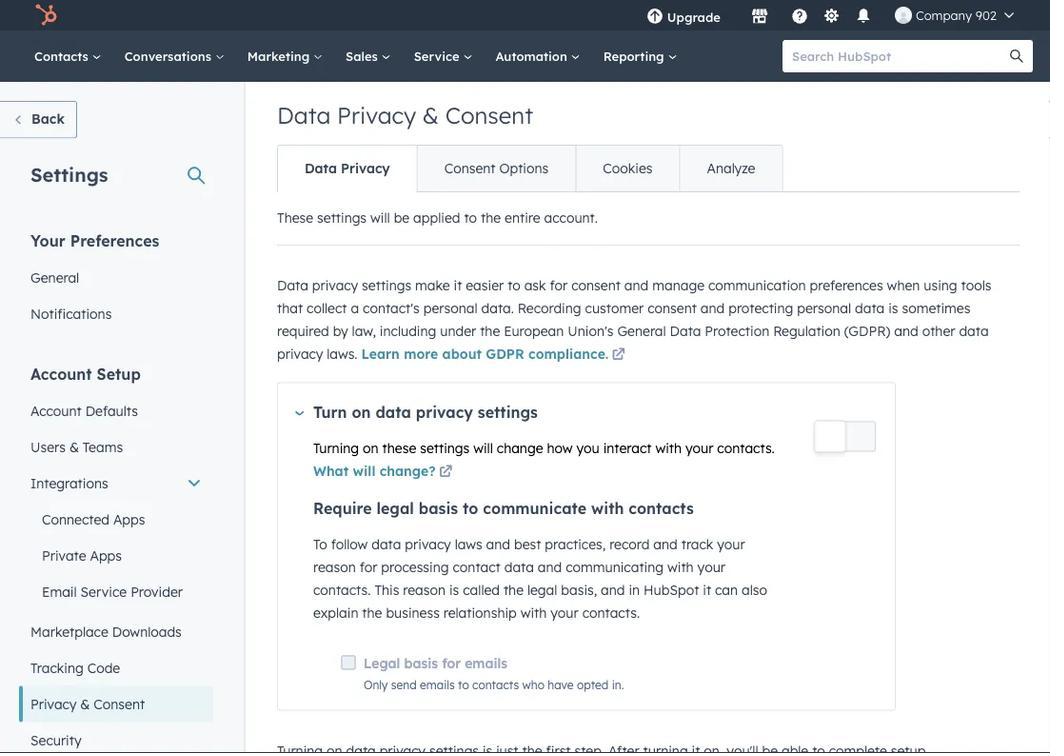 Task type: vqa. For each thing, say whether or not it's contained in the screenshot.
Data Management element
no



Task type: locate. For each thing, give the bounding box(es) containing it.
to
[[464, 210, 477, 226], [508, 277, 521, 294], [463, 499, 479, 518], [458, 678, 469, 692]]

for inside data privacy settings make it easier to ask for consent and manage communication preferences when using tools that collect a contact's personal data. recording customer consent and protecting personal data is sometimes required by law, including under the european union's general data protection regulation (gdpr) and other data privacy laws.
[[550, 277, 568, 294]]

2 personal from the left
[[798, 300, 852, 317]]

hubspot link
[[23, 4, 71, 27]]

it inside data privacy settings make it easier to ask for consent and manage communication preferences when using tools that collect a contact's personal data. recording customer consent and protecting personal data is sometimes required by law, including under the european union's general data protection regulation (gdpr) and other data privacy laws.
[[454, 277, 462, 294]]

1 vertical spatial for
[[360, 559, 378, 576]]

privacy up processing
[[405, 536, 451, 553]]

2 vertical spatial &
[[80, 696, 90, 712]]

personal up under
[[424, 300, 478, 317]]

0 vertical spatial &
[[423, 101, 439, 130]]

legal basis for emails
[[364, 655, 508, 672]]

on up what will change?
[[363, 440, 379, 456]]

make
[[415, 277, 450, 294]]

basis
[[419, 499, 458, 518], [404, 655, 438, 672]]

your right interact at bottom right
[[686, 440, 714, 456]]

navigation
[[277, 145, 783, 192]]

2 vertical spatial for
[[442, 655, 461, 672]]

consent
[[572, 277, 621, 294], [648, 300, 697, 317]]

0 vertical spatial is
[[889, 300, 899, 317]]

0 vertical spatial legal
[[377, 499, 414, 518]]

reason down the to
[[313, 559, 356, 576]]

it right the make
[[454, 277, 462, 294]]

track
[[682, 536, 714, 553]]

apps inside private apps link
[[90, 547, 122, 564]]

0 horizontal spatial emails
[[420, 678, 455, 692]]

1 horizontal spatial emails
[[465, 655, 508, 672]]

for inside to follow data privacy laws and best practices, record and track your reason for processing contact data and communicating with your contacts. this reason is called the legal basis, and in hubspot it can also explain the business relationship with your contacts.
[[360, 559, 378, 576]]

notifications
[[30, 305, 112, 322]]

& down tracking code
[[80, 696, 90, 712]]

1 vertical spatial will
[[474, 440, 493, 456]]

consent up customer
[[572, 277, 621, 294]]

0 vertical spatial service
[[414, 48, 463, 64]]

1 vertical spatial apps
[[90, 547, 122, 564]]

& down service link
[[423, 101, 439, 130]]

personal up regulation
[[798, 300, 852, 317]]

1 horizontal spatial contacts
[[629, 499, 694, 518]]

1 vertical spatial general
[[618, 323, 666, 340]]

1 horizontal spatial personal
[[798, 300, 852, 317]]

0 vertical spatial contacts
[[629, 499, 694, 518]]

privacy down data privacy & consent at the top
[[341, 160, 390, 177]]

1 horizontal spatial legal
[[528, 582, 558, 599]]

data for data privacy settings make it easier to ask for consent and manage communication preferences when using tools that collect a contact's personal data. recording customer consent and protecting personal data is sometimes required by law, including under the european union's general data protection regulation (gdpr) and other data privacy laws.
[[277, 277, 309, 294]]

users & teams
[[30, 439, 123, 455]]

2 account from the top
[[30, 402, 82, 419]]

marketing
[[247, 48, 313, 64]]

will
[[371, 210, 390, 226], [474, 440, 493, 456], [353, 462, 376, 479]]

privacy & consent link
[[19, 686, 213, 723]]

0 vertical spatial reason
[[313, 559, 356, 576]]

emails down legal basis for emails
[[420, 678, 455, 692]]

using
[[924, 277, 958, 294]]

data right 'other'
[[960, 323, 989, 340]]

tracking
[[30, 660, 84, 676]]

0 vertical spatial apps
[[113, 511, 145, 528]]

data up (gdpr)
[[855, 300, 885, 317]]

privacy up "security"
[[30, 696, 77, 712]]

service down private apps link
[[81, 583, 127, 600]]

to follow data privacy laws and best practices, record and track your reason for processing contact data and communicating with your contacts. this reason is called the legal basis, and in hubspot it can also explain the business relationship with your contacts.
[[313, 536, 768, 622]]

0 horizontal spatial link opens in a new window image
[[439, 461, 453, 484]]

apps
[[113, 511, 145, 528], [90, 547, 122, 564]]

about
[[443, 346, 482, 362]]

1 horizontal spatial reason
[[403, 582, 446, 599]]

data privacy settings make it easier to ask for consent and manage communication preferences when using tools that collect a contact's personal data. recording customer consent and protecting personal data is sometimes required by law, including under the european union's general data protection regulation (gdpr) and other data privacy laws.
[[277, 277, 992, 362]]

in
[[629, 582, 640, 599]]

link opens in a new window image inside learn more about gdpr compliance. link
[[612, 349, 626, 362]]

called
[[463, 582, 500, 599]]

customer
[[585, 300, 644, 317]]

data up the that
[[277, 277, 309, 294]]

service up data privacy & consent at the top
[[414, 48, 463, 64]]

account up users
[[30, 402, 82, 419]]

1 vertical spatial service
[[81, 583, 127, 600]]

these settings will be applied to the entire account.
[[277, 210, 598, 226]]

data privacy
[[305, 160, 390, 177]]

and down best
[[538, 559, 562, 576]]

that
[[277, 300, 303, 317]]

follow
[[331, 536, 368, 553]]

0 horizontal spatial personal
[[424, 300, 478, 317]]

0 horizontal spatial legal
[[377, 499, 414, 518]]

apps up email service provider
[[90, 547, 122, 564]]

data inside 'data privacy' link
[[305, 160, 337, 177]]

contact's
[[363, 300, 420, 317]]

contacts left who
[[473, 678, 519, 692]]

apps for connected apps
[[113, 511, 145, 528]]

menu
[[633, 0, 1028, 30]]

what
[[313, 462, 349, 479]]

1 horizontal spatial contacts.
[[583, 605, 640, 622]]

to inside data privacy settings make it easier to ask for consent and manage communication preferences when using tools that collect a contact's personal data. recording customer consent and protecting personal data is sometimes required by law, including under the european union's general data protection regulation (gdpr) and other data privacy laws.
[[508, 277, 521, 294]]

hubspot
[[644, 582, 699, 599]]

1 vertical spatial link opens in a new window image
[[439, 466, 453, 479]]

teams
[[83, 439, 123, 455]]

2 vertical spatial will
[[353, 462, 376, 479]]

1 vertical spatial on
[[363, 440, 379, 456]]

privacy down sales link
[[337, 101, 416, 130]]

security link
[[19, 723, 213, 753]]

and left best
[[486, 536, 511, 553]]

service inside account setup element
[[81, 583, 127, 600]]

0 horizontal spatial service
[[81, 583, 127, 600]]

only
[[364, 678, 388, 692]]

legal down what will change? link
[[377, 499, 414, 518]]

entire
[[505, 210, 541, 226]]

1 personal from the left
[[424, 300, 478, 317]]

laws
[[455, 536, 483, 553]]

with
[[656, 440, 682, 456], [592, 499, 624, 518], [668, 559, 694, 576], [521, 605, 547, 622]]

data up "these"
[[376, 402, 411, 421]]

for right ask
[[550, 277, 568, 294]]

0 vertical spatial link opens in a new window image
[[612, 349, 626, 362]]

2 vertical spatial consent
[[94, 696, 145, 712]]

account for account defaults
[[30, 402, 82, 419]]

settings up 'contact's'
[[362, 277, 412, 294]]

search image
[[1011, 50, 1024, 63]]

& right users
[[69, 439, 79, 455]]

0 vertical spatial emails
[[465, 655, 508, 672]]

consent up consent options
[[446, 101, 533, 130]]

0 vertical spatial it
[[454, 277, 462, 294]]

communication
[[709, 277, 806, 294]]

reason down processing
[[403, 582, 446, 599]]

consent down manage
[[648, 300, 697, 317]]

general inside your preferences element
[[30, 269, 79, 286]]

automation link
[[484, 30, 592, 82]]

consent up "security" link
[[94, 696, 145, 712]]

to left ask
[[508, 277, 521, 294]]

laws.
[[327, 346, 358, 362]]

privacy
[[337, 101, 416, 130], [341, 160, 390, 177], [30, 696, 77, 712]]

general down customer
[[618, 323, 666, 340]]

account setup
[[30, 364, 141, 383]]

only send emails to contacts who have opted in.
[[364, 678, 624, 692]]

1 vertical spatial privacy
[[341, 160, 390, 177]]

1 vertical spatial account
[[30, 402, 82, 419]]

the up learn more about gdpr compliance. on the top of the page
[[480, 323, 500, 340]]

upgrade
[[668, 9, 721, 25]]

link opens in a new window image right change?
[[439, 466, 453, 479]]

general down the your at the left top of page
[[30, 269, 79, 286]]

2 horizontal spatial for
[[550, 277, 568, 294]]

reason
[[313, 559, 356, 576], [403, 582, 446, 599]]

and up customer
[[625, 277, 649, 294]]

legal
[[377, 499, 414, 518], [528, 582, 558, 599]]

0 horizontal spatial for
[[360, 559, 378, 576]]

is down when
[[889, 300, 899, 317]]

help image
[[791, 9, 809, 26]]

contacts.
[[718, 440, 775, 456], [313, 582, 371, 599], [583, 605, 640, 622]]

data
[[855, 300, 885, 317], [960, 323, 989, 340], [376, 402, 411, 421], [372, 536, 401, 553], [505, 559, 534, 576]]

privacy inside to follow data privacy laws and best practices, record and track your reason for processing contact data and communicating with your contacts. this reason is called the legal basis, and in hubspot it can also explain the business relationship with your contacts.
[[405, 536, 451, 553]]

account
[[30, 364, 92, 383], [30, 402, 82, 419]]

link opens in a new window image right change?
[[439, 461, 453, 484]]

&
[[423, 101, 439, 130], [69, 439, 79, 455], [80, 696, 90, 712]]

privacy & consent
[[30, 696, 145, 712]]

link opens in a new window image
[[612, 344, 626, 367], [439, 466, 453, 479]]

1 vertical spatial legal
[[528, 582, 558, 599]]

0 horizontal spatial &
[[69, 439, 79, 455]]

0 vertical spatial general
[[30, 269, 79, 286]]

contacts link
[[23, 30, 113, 82]]

will right what
[[353, 462, 376, 479]]

analyze link
[[680, 146, 783, 191]]

0 horizontal spatial is
[[450, 582, 459, 599]]

security
[[30, 732, 82, 749]]

is left called
[[450, 582, 459, 599]]

1 horizontal spatial general
[[618, 323, 666, 340]]

be
[[394, 210, 410, 226]]

to right applied
[[464, 210, 477, 226]]

for up only send emails to contacts who have opted in.
[[442, 655, 461, 672]]

settings
[[317, 210, 367, 226], [362, 277, 412, 294], [478, 402, 538, 421], [420, 440, 470, 456]]

turn
[[313, 402, 347, 421]]

0 vertical spatial consent
[[446, 101, 533, 130]]

basis up laws
[[419, 499, 458, 518]]

company 902 button
[[884, 0, 1026, 30]]

link opens in a new window image down union's
[[612, 349, 626, 362]]

0 horizontal spatial it
[[454, 277, 462, 294]]

1 account from the top
[[30, 364, 92, 383]]

require legal basis to communicate with contacts
[[313, 499, 694, 518]]

on
[[352, 402, 371, 421], [363, 440, 379, 456]]

your preferences element
[[19, 230, 213, 332]]

1 horizontal spatial consent
[[648, 300, 697, 317]]

apps down integrations button
[[113, 511, 145, 528]]

consent left options
[[445, 160, 496, 177]]

1 vertical spatial it
[[703, 582, 712, 599]]

will left change
[[474, 440, 493, 456]]

with up hubspot
[[668, 559, 694, 576]]

1 vertical spatial basis
[[404, 655, 438, 672]]

on for these
[[363, 440, 379, 456]]

basis up send
[[404, 655, 438, 672]]

require
[[313, 499, 372, 518]]

data up these
[[305, 160, 337, 177]]

personal
[[424, 300, 478, 317], [798, 300, 852, 317]]

contacts up record
[[629, 499, 694, 518]]

private
[[42, 547, 86, 564]]

1 horizontal spatial link opens in a new window image
[[612, 349, 626, 362]]

0 horizontal spatial general
[[30, 269, 79, 286]]

with right relationship
[[521, 605, 547, 622]]

settings inside data privacy settings make it easier to ask for consent and manage communication preferences when using tools that collect a contact's personal data. recording customer consent and protecting personal data is sometimes required by law, including under the european union's general data protection regulation (gdpr) and other data privacy laws.
[[362, 277, 412, 294]]

reporting
[[604, 48, 668, 64]]

and left in
[[601, 582, 625, 599]]

1 vertical spatial contacts.
[[313, 582, 371, 599]]

for up this in the bottom of the page
[[360, 559, 378, 576]]

0 vertical spatial on
[[352, 402, 371, 421]]

notifications link
[[19, 296, 213, 332]]

learn more about gdpr compliance.
[[361, 346, 609, 362]]

1 vertical spatial is
[[450, 582, 459, 599]]

legal left basis,
[[528, 582, 558, 599]]

to
[[313, 536, 327, 553]]

will left be
[[371, 210, 390, 226]]

interact
[[604, 440, 652, 456]]

general link
[[19, 260, 213, 296]]

1 horizontal spatial link opens in a new window image
[[612, 344, 626, 367]]

link opens in a new window image down union's
[[612, 344, 626, 367]]

2 vertical spatial contacts.
[[583, 605, 640, 622]]

apps inside connected apps link
[[113, 511, 145, 528]]

general inside data privacy settings make it easier to ask for consent and manage communication preferences when using tools that collect a contact's personal data. recording customer consent and protecting personal data is sometimes required by law, including under the european union's general data protection regulation (gdpr) and other data privacy laws.
[[618, 323, 666, 340]]

1 vertical spatial contacts
[[473, 678, 519, 692]]

link opens in a new window image
[[612, 349, 626, 362], [439, 461, 453, 484]]

marketplace downloads link
[[19, 614, 213, 650]]

& for teams
[[69, 439, 79, 455]]

1 horizontal spatial it
[[703, 582, 712, 599]]

data.
[[482, 300, 514, 317]]

these
[[382, 440, 417, 456]]

1 vertical spatial reason
[[403, 582, 446, 599]]

0 vertical spatial privacy
[[337, 101, 416, 130]]

on right turn
[[352, 402, 371, 421]]

0 horizontal spatial link opens in a new window image
[[439, 466, 453, 479]]

the down this in the bottom of the page
[[362, 605, 382, 622]]

0 vertical spatial account
[[30, 364, 92, 383]]

emails up only send emails to contacts who have opted in.
[[465, 655, 508, 672]]

0 horizontal spatial consent
[[572, 277, 621, 294]]

upgrade image
[[647, 9, 664, 26]]

change
[[497, 440, 544, 456]]

1 horizontal spatial &
[[80, 696, 90, 712]]

2 horizontal spatial &
[[423, 101, 439, 130]]

applied
[[413, 210, 461, 226]]

2 vertical spatial privacy
[[30, 696, 77, 712]]

1 horizontal spatial is
[[889, 300, 899, 317]]

for
[[550, 277, 568, 294], [360, 559, 378, 576], [442, 655, 461, 672]]

with up record
[[592, 499, 624, 518]]

1 vertical spatial &
[[69, 439, 79, 455]]

2 horizontal spatial contacts.
[[718, 440, 775, 456]]

1 horizontal spatial service
[[414, 48, 463, 64]]

account up account defaults
[[30, 364, 92, 383]]

data down the marketing link
[[277, 101, 331, 130]]

0 horizontal spatial contacts
[[473, 678, 519, 692]]

consent
[[446, 101, 533, 130], [445, 160, 496, 177], [94, 696, 145, 712]]

privacy for data privacy
[[341, 160, 390, 177]]

easier
[[466, 277, 504, 294]]

account setup element
[[19, 363, 213, 753]]

and up protection
[[701, 300, 725, 317]]

0 vertical spatial for
[[550, 277, 568, 294]]

email service provider
[[42, 583, 183, 600]]

& for consent
[[80, 696, 90, 712]]

the right called
[[504, 582, 524, 599]]

it left can
[[703, 582, 712, 599]]

emails
[[465, 655, 508, 672], [420, 678, 455, 692]]

is
[[889, 300, 899, 317], [450, 582, 459, 599]]

law,
[[352, 323, 376, 340]]

company 902
[[916, 7, 997, 23]]



Task type: describe. For each thing, give the bounding box(es) containing it.
regulation
[[774, 323, 841, 340]]

tools
[[962, 277, 992, 294]]

turn on data privacy settings
[[313, 402, 538, 421]]

search button
[[1001, 40, 1034, 72]]

more
[[404, 346, 438, 362]]

on for data
[[352, 402, 371, 421]]

change?
[[380, 462, 436, 479]]

integrations button
[[19, 465, 213, 502]]

by
[[333, 323, 348, 340]]

privacy up "these"
[[416, 402, 473, 421]]

private apps link
[[19, 538, 213, 574]]

record
[[610, 536, 650, 553]]

marketing link
[[236, 30, 334, 82]]

is inside to follow data privacy laws and best practices, record and track your reason for processing contact data and communicating with your contacts. this reason is called the legal basis, and in hubspot it can also explain the business relationship with your contacts.
[[450, 582, 459, 599]]

have
[[548, 678, 574, 692]]

learn
[[361, 346, 400, 362]]

settings
[[30, 162, 108, 186]]

hubspot image
[[34, 4, 57, 27]]

1 vertical spatial consent
[[445, 160, 496, 177]]

privacy inside account setup element
[[30, 696, 77, 712]]

consent options
[[445, 160, 549, 177]]

communicate
[[483, 499, 587, 518]]

privacy up collect
[[312, 277, 358, 294]]

can
[[715, 582, 738, 599]]

sometimes
[[902, 300, 971, 317]]

tracking code link
[[19, 650, 213, 686]]

who
[[522, 678, 545, 692]]

to up laws
[[463, 499, 479, 518]]

Search HubSpot search field
[[783, 40, 1016, 72]]

0 vertical spatial consent
[[572, 277, 621, 294]]

1 vertical spatial link opens in a new window image
[[439, 461, 453, 484]]

how
[[547, 440, 573, 456]]

0 vertical spatial contacts.
[[718, 440, 775, 456]]

account.
[[544, 210, 598, 226]]

account defaults
[[30, 402, 138, 419]]

0 horizontal spatial contacts.
[[313, 582, 371, 599]]

(gdpr)
[[845, 323, 891, 340]]

options
[[500, 160, 549, 177]]

manage
[[653, 277, 705, 294]]

consent options link
[[417, 146, 576, 191]]

automation
[[496, 48, 571, 64]]

apps for private apps
[[90, 547, 122, 564]]

data for data privacy & consent
[[277, 101, 331, 130]]

private apps
[[42, 547, 122, 564]]

with right interact at bottom right
[[656, 440, 682, 456]]

account for account setup
[[30, 364, 92, 383]]

code
[[87, 660, 120, 676]]

users & teams link
[[19, 429, 213, 465]]

users
[[30, 439, 66, 455]]

settings up change
[[478, 402, 538, 421]]

settings image
[[823, 8, 841, 25]]

gdpr
[[486, 346, 525, 362]]

1 vertical spatial consent
[[648, 300, 697, 317]]

to down legal basis for emails
[[458, 678, 469, 692]]

you
[[577, 440, 600, 456]]

1 vertical spatial emails
[[420, 678, 455, 692]]

when
[[887, 277, 921, 294]]

menu containing company 902
[[633, 0, 1028, 30]]

under
[[440, 323, 477, 340]]

legal
[[364, 655, 400, 672]]

contacts
[[34, 48, 92, 64]]

0 vertical spatial basis
[[419, 499, 458, 518]]

conversations
[[125, 48, 215, 64]]

data down manage
[[670, 323, 701, 340]]

your
[[30, 231, 66, 250]]

marketplaces image
[[751, 9, 769, 26]]

settings down turn on data privacy settings
[[420, 440, 470, 456]]

marketplaces button
[[740, 0, 780, 30]]

email
[[42, 583, 77, 600]]

what will change? link
[[313, 461, 456, 484]]

0 vertical spatial link opens in a new window image
[[612, 344, 626, 367]]

recording
[[518, 300, 582, 317]]

defaults
[[85, 402, 138, 419]]

integrations
[[30, 475, 108, 492]]

help button
[[784, 0, 816, 30]]

connected apps
[[42, 511, 145, 528]]

and left 'other'
[[895, 323, 919, 340]]

union's
[[568, 323, 614, 340]]

link opens in a new window image inside what will change? link
[[439, 466, 453, 479]]

analyze
[[707, 160, 756, 177]]

1 horizontal spatial for
[[442, 655, 461, 672]]

what will change?
[[313, 462, 436, 479]]

privacy for data privacy & consent
[[337, 101, 416, 130]]

other
[[923, 323, 956, 340]]

legal inside to follow data privacy laws and best practices, record and track your reason for processing contact data and communicating with your contacts. this reason is called the legal basis, and in hubspot it can also explain the business relationship with your contacts.
[[528, 582, 558, 599]]

learn more about gdpr compliance. link
[[361, 344, 629, 367]]

is inside data privacy settings make it easier to ask for consent and manage communication preferences when using tools that collect a contact's personal data. recording customer consent and protecting personal data is sometimes required by law, including under the european union's general data protection regulation (gdpr) and other data privacy laws.
[[889, 300, 899, 317]]

0 horizontal spatial reason
[[313, 559, 356, 576]]

turning
[[313, 440, 359, 456]]

902
[[976, 7, 997, 23]]

data up processing
[[372, 536, 401, 553]]

0 vertical spatial will
[[371, 210, 390, 226]]

preferences
[[70, 231, 159, 250]]

and left 'track' on the bottom of page
[[654, 536, 678, 553]]

downloads
[[112, 623, 182, 640]]

data for data privacy
[[305, 160, 337, 177]]

settings link
[[820, 5, 844, 25]]

privacy down required
[[277, 346, 323, 362]]

the left entire
[[481, 210, 501, 226]]

your preferences
[[30, 231, 159, 250]]

consent inside account setup element
[[94, 696, 145, 712]]

caret image
[[295, 411, 304, 416]]

cookies
[[603, 160, 653, 177]]

compliance.
[[529, 346, 609, 362]]

navigation containing data privacy
[[277, 145, 783, 192]]

account defaults link
[[19, 393, 213, 429]]

ask
[[525, 277, 546, 294]]

notifications image
[[855, 9, 872, 26]]

your right 'track' on the bottom of page
[[718, 536, 746, 553]]

your down 'track' on the bottom of page
[[698, 559, 726, 576]]

back
[[31, 110, 65, 127]]

mateo roberts image
[[895, 7, 912, 24]]

relationship
[[444, 605, 517, 622]]

protection
[[705, 323, 770, 340]]

the inside data privacy settings make it easier to ask for consent and manage communication preferences when using tools that collect a contact's personal data. recording customer consent and protecting personal data is sometimes required by law, including under the european union's general data protection regulation (gdpr) and other data privacy laws.
[[480, 323, 500, 340]]

data down best
[[505, 559, 534, 576]]

provider
[[131, 583, 183, 600]]

your down basis,
[[551, 605, 579, 622]]

it inside to follow data privacy laws and best practices, record and track your reason for processing contact data and communicating with your contacts. this reason is called the legal basis, and in hubspot it can also explain the business relationship with your contacts.
[[703, 582, 712, 599]]

settings right these
[[317, 210, 367, 226]]

preferences
[[810, 277, 884, 294]]

conversations link
[[113, 30, 236, 82]]

basis,
[[561, 582, 597, 599]]

best
[[514, 536, 541, 553]]



